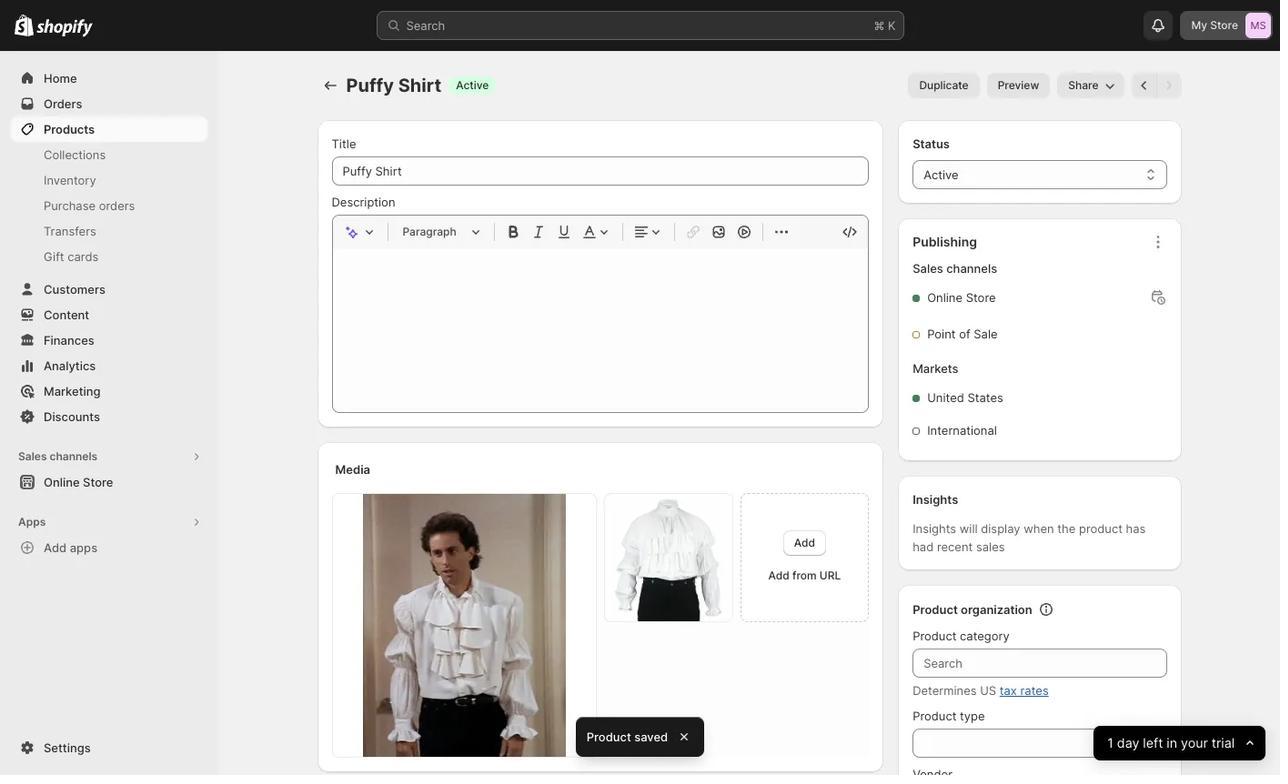 Task type: vqa. For each thing, say whether or not it's contained in the screenshot.
enter time text box
no



Task type: describe. For each thing, give the bounding box(es) containing it.
category
[[960, 629, 1010, 644]]

apps
[[18, 515, 46, 529]]

display
[[982, 522, 1021, 536]]

gift cards link
[[11, 244, 208, 269]]

add for add apps
[[44, 541, 67, 555]]

add button
[[784, 531, 827, 556]]

add for add
[[794, 536, 816, 550]]

shirt
[[398, 75, 442, 96]]

product for product type
[[913, 709, 957, 724]]

search
[[406, 18, 445, 33]]

insights will display when the product has had recent sales
[[913, 522, 1146, 554]]

organization
[[961, 603, 1033, 617]]

add from url
[[769, 569, 841, 582]]

Product type text field
[[913, 729, 1168, 758]]

transfers link
[[11, 218, 208, 244]]

trial
[[1212, 735, 1235, 752]]

tax rates link
[[1000, 684, 1049, 698]]

sales channels inside sales channels button
[[18, 450, 98, 463]]

active for status
[[924, 168, 959, 182]]

when
[[1024, 522, 1055, 536]]

k
[[888, 18, 896, 33]]

the
[[1058, 522, 1076, 536]]

marketing
[[44, 384, 101, 399]]

content link
[[11, 302, 208, 328]]

preview
[[998, 78, 1040, 92]]

duplicate
[[920, 78, 969, 92]]

1 horizontal spatial sales
[[913, 261, 944, 276]]

home
[[44, 71, 77, 86]]

my
[[1192, 18, 1208, 32]]

add apps
[[44, 541, 98, 555]]

url
[[820, 569, 841, 582]]

cards
[[68, 249, 99, 264]]

apps button
[[11, 510, 208, 535]]

description
[[332, 195, 396, 209]]

paragraph button
[[396, 221, 487, 243]]

products link
[[11, 117, 208, 142]]

inventory
[[44, 173, 96, 188]]

in
[[1167, 735, 1178, 752]]

sales channels button
[[11, 444, 208, 470]]

channels inside button
[[50, 450, 98, 463]]

united states
[[928, 391, 1004, 405]]

title
[[332, 137, 356, 151]]

from
[[793, 569, 817, 582]]

your
[[1181, 735, 1208, 752]]

share button
[[1058, 73, 1125, 98]]

paragraph
[[403, 225, 457, 239]]

discounts
[[44, 410, 100, 424]]

day
[[1117, 735, 1140, 752]]

publishing
[[913, 234, 978, 249]]

Title text field
[[332, 157, 870, 186]]

point
[[928, 327, 956, 341]]

duplicate button
[[909, 73, 980, 98]]

store inside button
[[83, 475, 113, 490]]

determines
[[913, 684, 977, 698]]

determines us tax rates
[[913, 684, 1049, 698]]

online inside button
[[44, 475, 80, 490]]

1 day left in your trial button
[[1094, 726, 1266, 761]]

analytics
[[44, 359, 96, 373]]

inventory link
[[11, 168, 208, 193]]

product
[[1080, 522, 1123, 536]]

puffy
[[346, 75, 394, 96]]

1 horizontal spatial channels
[[947, 261, 998, 276]]

1 horizontal spatial sales channels
[[913, 261, 998, 276]]

customers link
[[11, 277, 208, 302]]

customers
[[44, 282, 106, 297]]

0 horizontal spatial shopify image
[[15, 14, 34, 36]]

online store button
[[0, 470, 218, 495]]

transfers
[[44, 224, 96, 239]]

has
[[1127, 522, 1146, 536]]

media
[[335, 462, 371, 477]]

0 vertical spatial online
[[928, 290, 963, 305]]

orders
[[99, 198, 135, 213]]

product for product organization
[[913, 603, 958, 617]]

active for puffy shirt
[[456, 78, 489, 92]]

united
[[928, 391, 965, 405]]

gift cards
[[44, 249, 99, 264]]

recent
[[938, 540, 973, 554]]

tax
[[1000, 684, 1018, 698]]

insights for insights will display when the product has had recent sales
[[913, 522, 957, 536]]

point of sale
[[928, 327, 998, 341]]

international
[[928, 423, 998, 438]]

analytics link
[[11, 353, 208, 379]]



Task type: locate. For each thing, give the bounding box(es) containing it.
settings
[[44, 741, 91, 756]]

1 horizontal spatial active
[[924, 168, 959, 182]]

1 vertical spatial sales
[[18, 450, 47, 463]]

Product category text field
[[913, 649, 1168, 678]]

1 vertical spatial active
[[924, 168, 959, 182]]

product up product category
[[913, 603, 958, 617]]

1 vertical spatial online store
[[44, 475, 113, 490]]

1 insights from the top
[[913, 492, 959, 507]]

collections
[[44, 147, 106, 162]]

2 horizontal spatial add
[[794, 536, 816, 550]]

online store up point of sale
[[928, 290, 996, 305]]

0 vertical spatial online store
[[928, 290, 996, 305]]

next image
[[1160, 76, 1178, 95]]

product organization
[[913, 603, 1033, 617]]

content
[[44, 308, 89, 322]]

product type
[[913, 709, 985, 724]]

product down determines
[[913, 709, 957, 724]]

settings link
[[11, 736, 208, 761]]

discounts link
[[11, 404, 208, 430]]

0 vertical spatial insights
[[913, 492, 959, 507]]

1 vertical spatial store
[[966, 290, 996, 305]]

1 horizontal spatial shopify image
[[37, 19, 93, 37]]

1
[[1108, 735, 1114, 752]]

status
[[913, 137, 950, 151]]

0 horizontal spatial online
[[44, 475, 80, 490]]

online store
[[928, 290, 996, 305], [44, 475, 113, 490]]

finances
[[44, 333, 94, 348]]

product saved
[[587, 730, 668, 745]]

0 horizontal spatial sales
[[18, 450, 47, 463]]

insights for insights
[[913, 492, 959, 507]]

my store
[[1192, 18, 1239, 32]]

0 vertical spatial store
[[1211, 18, 1239, 32]]

active down status
[[924, 168, 959, 182]]

preview button
[[987, 73, 1051, 98]]

sales down publishing
[[913, 261, 944, 276]]

product
[[913, 603, 958, 617], [913, 629, 957, 644], [913, 709, 957, 724], [587, 730, 632, 745]]

rates
[[1021, 684, 1049, 698]]

add left from on the right of the page
[[769, 569, 790, 582]]

of
[[960, 327, 971, 341]]

store
[[1211, 18, 1239, 32], [966, 290, 996, 305], [83, 475, 113, 490]]

insights inside insights will display when the product has had recent sales
[[913, 522, 957, 536]]

sales channels down publishing
[[913, 261, 998, 276]]

product for product saved
[[587, 730, 632, 745]]

0 horizontal spatial channels
[[50, 450, 98, 463]]

1 vertical spatial insights
[[913, 522, 957, 536]]

sales
[[977, 540, 1005, 554]]

1 day left in your trial
[[1108, 735, 1235, 752]]

store down sales channels button
[[83, 475, 113, 490]]

0 vertical spatial sales
[[913, 261, 944, 276]]

add left the apps
[[44, 541, 67, 555]]

add from url button
[[769, 569, 841, 582]]

1 horizontal spatial store
[[966, 290, 996, 305]]

0 horizontal spatial online store
[[44, 475, 113, 490]]

2 horizontal spatial store
[[1211, 18, 1239, 32]]

add for add from url
[[769, 569, 790, 582]]

0 vertical spatial active
[[456, 78, 489, 92]]

1 vertical spatial online
[[44, 475, 80, 490]]

1 horizontal spatial add
[[769, 569, 790, 582]]

add
[[794, 536, 816, 550], [44, 541, 67, 555], [769, 569, 790, 582]]

orders
[[44, 96, 82, 111]]

purchase
[[44, 198, 96, 213]]

online store inside button
[[44, 475, 113, 490]]

share
[[1069, 78, 1099, 92]]

sales channels down discounts
[[18, 450, 98, 463]]

collections link
[[11, 142, 208, 168]]

type
[[960, 709, 985, 724]]

product left 'saved'
[[587, 730, 632, 745]]

0 horizontal spatial sales channels
[[18, 450, 98, 463]]

0 horizontal spatial add
[[44, 541, 67, 555]]

1 horizontal spatial online store
[[928, 290, 996, 305]]

online store link
[[11, 470, 208, 495]]

channels down publishing
[[947, 261, 998, 276]]

product category
[[913, 629, 1010, 644]]

online
[[928, 290, 963, 305], [44, 475, 80, 490]]

will
[[960, 522, 978, 536]]

sales channels
[[913, 261, 998, 276], [18, 450, 98, 463]]

apps
[[70, 541, 98, 555]]

puffy shirt
[[346, 75, 442, 96]]

product for product category
[[913, 629, 957, 644]]

2 insights from the top
[[913, 522, 957, 536]]

sales inside button
[[18, 450, 47, 463]]

states
[[968, 391, 1004, 405]]

marketing link
[[11, 379, 208, 404]]

sale
[[974, 327, 998, 341]]

0 horizontal spatial store
[[83, 475, 113, 490]]

1 horizontal spatial online
[[928, 290, 963, 305]]

purchase orders link
[[11, 193, 208, 218]]

purchase orders
[[44, 198, 135, 213]]

online up apps
[[44, 475, 80, 490]]

online up point
[[928, 290, 963, 305]]

sales
[[913, 261, 944, 276], [18, 450, 47, 463]]

my store image
[[1246, 13, 1272, 38]]

home link
[[11, 66, 208, 91]]

markets
[[913, 361, 959, 376]]

gift
[[44, 249, 64, 264]]

finances link
[[11, 328, 208, 353]]

shopify image
[[15, 14, 34, 36], [37, 19, 93, 37]]

store right my
[[1211, 18, 1239, 32]]

had
[[913, 540, 934, 554]]

online store down sales channels button
[[44, 475, 113, 490]]

0 vertical spatial sales channels
[[913, 261, 998, 276]]

orders link
[[11, 91, 208, 117]]

us
[[981, 684, 997, 698]]

products
[[44, 122, 95, 137]]

add apps button
[[11, 535, 208, 561]]

0 horizontal spatial active
[[456, 78, 489, 92]]

channels down discounts
[[50, 450, 98, 463]]

saved
[[635, 730, 668, 745]]

add up add from url button
[[794, 536, 816, 550]]

product down product organization
[[913, 629, 957, 644]]

1 vertical spatial channels
[[50, 450, 98, 463]]

⌘
[[874, 18, 885, 33]]

active right shirt
[[456, 78, 489, 92]]

0 vertical spatial channels
[[947, 261, 998, 276]]

1 vertical spatial sales channels
[[18, 450, 98, 463]]

store up "sale" on the top
[[966, 290, 996, 305]]

sales down discounts
[[18, 450, 47, 463]]

2 vertical spatial store
[[83, 475, 113, 490]]



